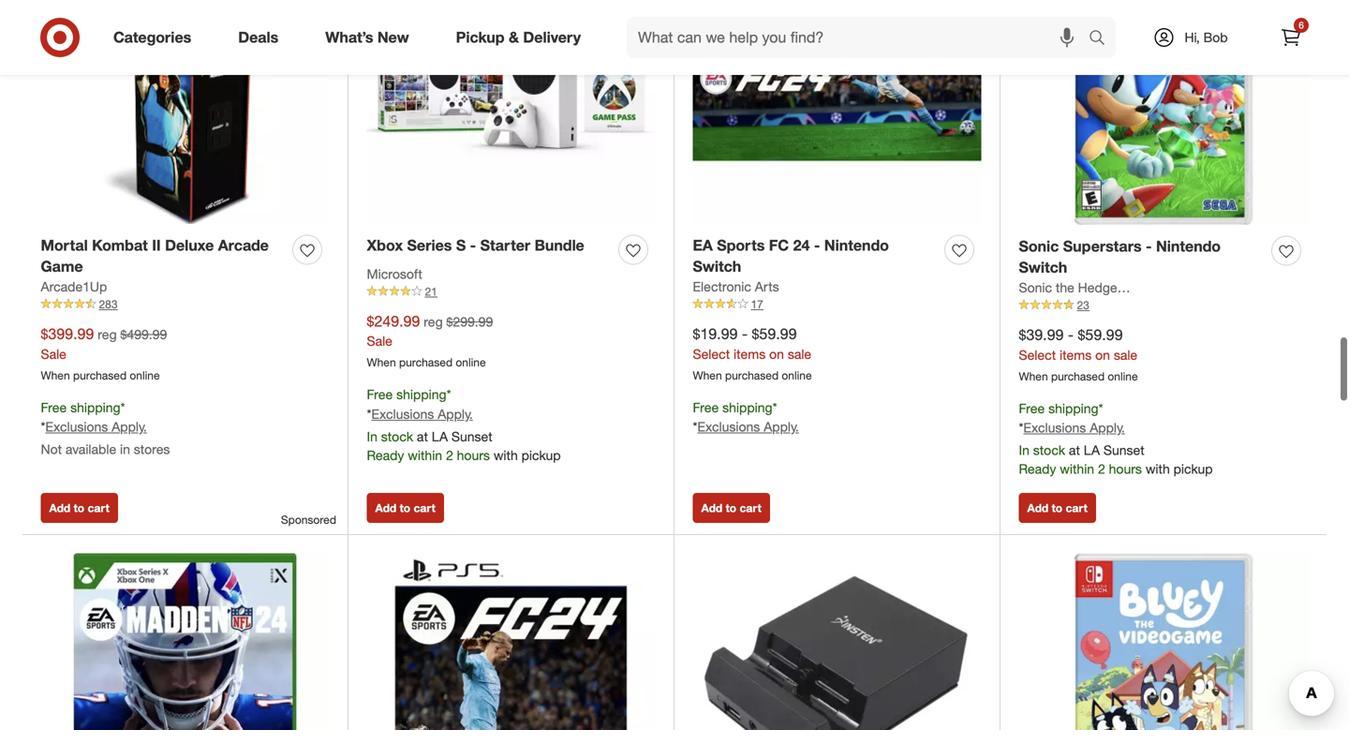 Task type: vqa. For each thing, say whether or not it's contained in the screenshot.
left "pickup"
yes



Task type: locate. For each thing, give the bounding box(es) containing it.
2 cart from the left
[[414, 501, 436, 515]]

with for $299.99
[[494, 447, 518, 463]]

0 horizontal spatial switch
[[693, 257, 742, 276]]

6 link
[[1271, 17, 1312, 58]]

1 horizontal spatial on
[[1096, 347, 1111, 363]]

online inside $19.99 - $59.99 select items on sale when purchased online
[[782, 368, 812, 382]]

reg inside $399.99 reg $499.99 sale when purchased online
[[98, 326, 117, 343]]

sonic superstars - nintendo switch image
[[1019, 0, 1309, 225], [1019, 0, 1309, 225]]

in for $249.99
[[367, 428, 378, 445]]

1 horizontal spatial in
[[1019, 442, 1030, 459]]

items down $19.99
[[734, 346, 766, 362]]

23
[[1078, 298, 1090, 312]]

0 horizontal spatial at
[[417, 428, 428, 445]]

apply. down $249.99 reg $299.99 sale when purchased online
[[438, 406, 473, 422]]

free inside free shipping * * exclusions apply.
[[693, 399, 719, 416]]

0 vertical spatial sonic
[[1019, 237, 1060, 255]]

shipping
[[397, 386, 447, 403], [70, 399, 121, 416], [723, 399, 773, 416], [1049, 400, 1099, 416]]

0 horizontal spatial free shipping * * exclusions apply. in stock at  la sunset ready within 2 hours with pickup
[[367, 386, 561, 463]]

shipping down $249.99 reg $299.99 sale when purchased online
[[397, 386, 447, 403]]

apply.
[[438, 406, 473, 422], [112, 419, 147, 435], [764, 419, 799, 435], [1090, 420, 1126, 436]]

select for $19.99 - $59.99
[[693, 346, 730, 362]]

2
[[446, 447, 453, 463], [1099, 461, 1106, 477]]

0 horizontal spatial reg
[[98, 326, 117, 343]]

2 to from the left
[[400, 501, 411, 515]]

pickup for $299.99
[[522, 447, 561, 463]]

sale inside $39.99 - $59.99 select items on sale when purchased online
[[1114, 347, 1138, 363]]

within for -
[[1060, 461, 1095, 477]]

0 horizontal spatial items
[[734, 346, 766, 362]]

shipping up available
[[70, 399, 121, 416]]

1 horizontal spatial free shipping * * exclusions apply. in stock at  la sunset ready within 2 hours with pickup
[[1019, 400, 1214, 477]]

switch up the
[[1019, 258, 1068, 277]]

21
[[425, 284, 438, 298]]

$59.99 inside $19.99 - $59.99 select items on sale when purchased online
[[752, 325, 797, 343]]

on inside $39.99 - $59.99 select items on sale when purchased online
[[1096, 347, 1111, 363]]

4 cart from the left
[[1066, 501, 1088, 515]]

$59.99
[[752, 325, 797, 343], [1079, 326, 1123, 344]]

add to cart button for $249.99
[[367, 493, 444, 523]]

add to cart for $39.99
[[1028, 501, 1088, 515]]

- inside ea sports fc 24 - nintendo switch
[[814, 236, 821, 254]]

0 horizontal spatial pickup
[[522, 447, 561, 463]]

mortal
[[41, 236, 88, 254]]

add to cart for $19.99
[[702, 501, 762, 515]]

ea sports fc 24 - nintendo switch image
[[693, 0, 982, 224], [693, 0, 982, 224]]

sonic left the
[[1019, 279, 1053, 296]]

mortal kombat ii deluxe arcade game image
[[41, 0, 330, 224], [41, 0, 330, 224]]

ea
[[693, 236, 713, 254]]

4 add from the left
[[1028, 501, 1049, 515]]

2 add to cart button from the left
[[367, 493, 444, 523]]

0 horizontal spatial within
[[408, 447, 443, 463]]

on for $19.99 - $59.99
[[770, 346, 785, 362]]

purchased up free shipping * * exclusions apply.
[[726, 368, 779, 382]]

switch up electronic
[[693, 257, 742, 276]]

1 horizontal spatial reg
[[424, 313, 443, 330]]

hours
[[457, 447, 490, 463], [1110, 461, 1143, 477]]

hi, bob
[[1185, 29, 1229, 45]]

sale
[[788, 346, 812, 362], [1114, 347, 1138, 363]]

microsoft
[[367, 266, 423, 282]]

free down $249.99 reg $299.99 sale when purchased online
[[367, 386, 393, 403]]

arts
[[755, 278, 780, 295]]

free shipping * * exclusions apply. in stock at  la sunset ready within 2 hours with pickup down $249.99 reg $299.99 sale when purchased online
[[367, 386, 561, 463]]

$39.99 - $59.99 select items on sale when purchased online
[[1019, 326, 1139, 383]]

when down $249.99
[[367, 356, 396, 370]]

0 horizontal spatial sale
[[788, 346, 812, 362]]

0 horizontal spatial sale
[[41, 346, 66, 362]]

1 sonic from the top
[[1019, 237, 1060, 255]]

ii
[[152, 236, 161, 254]]

sunset for $299.99
[[452, 428, 493, 445]]

0 horizontal spatial $59.99
[[752, 325, 797, 343]]

sale for $19.99 - $59.99
[[788, 346, 812, 362]]

sale for $399.99
[[41, 346, 66, 362]]

items
[[734, 346, 766, 362], [1060, 347, 1092, 363]]

stock for $39.99
[[1034, 442, 1066, 459]]

add to cart
[[49, 501, 110, 515], [375, 501, 436, 515], [702, 501, 762, 515], [1028, 501, 1088, 515]]

nintendo
[[825, 236, 890, 254], [1157, 237, 1222, 255]]

add to cart for $249.99
[[375, 501, 436, 515]]

add for $399.99
[[49, 501, 71, 515]]

items inside $19.99 - $59.99 select items on sale when purchased online
[[734, 346, 766, 362]]

- inside $19.99 - $59.99 select items on sale when purchased online
[[742, 325, 748, 343]]

$399.99
[[41, 325, 94, 343]]

in
[[120, 441, 130, 458]]

0 horizontal spatial on
[[770, 346, 785, 362]]

sonic for sonic superstars - nintendo switch
[[1019, 237, 1060, 255]]

sale inside $19.99 - $59.99 select items on sale when purchased online
[[788, 346, 812, 362]]

1 horizontal spatial 2
[[1099, 461, 1106, 477]]

pickup & delivery link
[[440, 17, 605, 58]]

sale for $249.99
[[367, 333, 393, 349]]

select down $19.99
[[693, 346, 730, 362]]

select inside $39.99 - $59.99 select items on sale when purchased online
[[1019, 347, 1057, 363]]

exclusions inside the free shipping * * exclusions apply. not available in stores
[[45, 419, 108, 435]]

xbox series s - starter bundle link
[[367, 235, 585, 256]]

sale down 23 link
[[1114, 347, 1138, 363]]

in
[[367, 428, 378, 445], [1019, 442, 1030, 459]]

apply. inside the free shipping * * exclusions apply. not available in stores
[[112, 419, 147, 435]]

3 add from the left
[[702, 501, 723, 515]]

purchased inside $399.99 reg $499.99 sale when purchased online
[[73, 368, 127, 382]]

3 to from the left
[[726, 501, 737, 515]]

free shipping * * exclusions apply. in stock at  la sunset ready within 2 hours with pickup down $39.99 - $59.99 select items on sale when purchased online
[[1019, 400, 1214, 477]]

$499.99
[[120, 326, 167, 343]]

apply. for $39.99
[[1090, 420, 1126, 436]]

in for $39.99
[[1019, 442, 1030, 459]]

when down "$39.99"
[[1019, 369, 1049, 383]]

sale down 17 link
[[788, 346, 812, 362]]

select down "$39.99"
[[1019, 347, 1057, 363]]

apply. up in
[[112, 419, 147, 435]]

to for $249.99
[[400, 501, 411, 515]]

sale inside $399.99 reg $499.99 sale when purchased online
[[41, 346, 66, 362]]

0 horizontal spatial hours
[[457, 447, 490, 463]]

to for $19.99
[[726, 501, 737, 515]]

exclusions apply. link up available
[[45, 419, 147, 435]]

1 add to cart from the left
[[49, 501, 110, 515]]

online down 23 link
[[1108, 369, 1139, 383]]

at for reg
[[417, 428, 428, 445]]

1 cart from the left
[[88, 501, 110, 515]]

4 add to cart button from the left
[[1019, 493, 1097, 523]]

nintendo up 23 link
[[1157, 237, 1222, 255]]

exclusions inside free shipping * * exclusions apply.
[[698, 419, 761, 435]]

select
[[693, 346, 730, 362], [1019, 347, 1057, 363]]

exclusions for $39.99
[[1024, 420, 1087, 436]]

0 horizontal spatial ready
[[367, 447, 404, 463]]

shipping down $39.99 - $59.99 select items on sale when purchased online
[[1049, 400, 1099, 416]]

on inside $19.99 - $59.99 select items on sale when purchased online
[[770, 346, 785, 362]]

- right "$39.99"
[[1069, 326, 1074, 344]]

within
[[408, 447, 443, 463], [1060, 461, 1095, 477]]

items down "$39.99"
[[1060, 347, 1092, 363]]

2 sonic from the top
[[1019, 279, 1053, 296]]

$59.99 down "17"
[[752, 325, 797, 343]]

online down $499.99
[[130, 368, 160, 382]]

3 add to cart from the left
[[702, 501, 762, 515]]

0 horizontal spatial select
[[693, 346, 730, 362]]

free
[[367, 386, 393, 403], [41, 399, 67, 416], [693, 399, 719, 416], [1019, 400, 1045, 416]]

&
[[509, 28, 519, 46]]

0 horizontal spatial nintendo
[[825, 236, 890, 254]]

pickup
[[456, 28, 505, 46]]

exclusions up available
[[45, 419, 108, 435]]

reg
[[424, 313, 443, 330], [98, 326, 117, 343]]

pickup
[[522, 447, 561, 463], [1174, 461, 1214, 477]]

free up not
[[41, 399, 67, 416]]

1 horizontal spatial at
[[1070, 442, 1081, 459]]

- right superstars
[[1146, 237, 1153, 255]]

nintendo right 24
[[825, 236, 890, 254]]

-
[[470, 236, 476, 254], [814, 236, 821, 254], [1146, 237, 1153, 255], [742, 325, 748, 343], [1069, 326, 1074, 344]]

categories link
[[97, 17, 215, 58]]

1 horizontal spatial sale
[[367, 333, 393, 349]]

1 horizontal spatial sunset
[[1104, 442, 1145, 459]]

1 add to cart button from the left
[[41, 493, 118, 523]]

insten tv dock for nintendo switch & oled model, 4k hdmi docking station portable charging adapter stand with extra usb 3.0 & 2.0 port image
[[693, 554, 982, 730], [693, 554, 982, 730]]

$19.99
[[693, 325, 738, 343]]

on down 'hedgehog'
[[1096, 347, 1111, 363]]

not
[[41, 441, 62, 458]]

exclusions down $249.99 reg $299.99 sale when purchased online
[[372, 406, 434, 422]]

$59.99 for $39.99 - $59.99
[[1079, 326, 1123, 344]]

1 horizontal spatial ready
[[1019, 461, 1057, 477]]

0 horizontal spatial stock
[[381, 428, 413, 445]]

bluey: the videogame - nintendo switch image
[[1019, 554, 1309, 730], [1019, 554, 1309, 730]]

hours for $59.99
[[1110, 461, 1143, 477]]

electronic arts
[[693, 278, 780, 295]]

free for $249.99
[[367, 386, 393, 403]]

reg down 283
[[98, 326, 117, 343]]

1 horizontal spatial items
[[1060, 347, 1092, 363]]

1 horizontal spatial switch
[[1019, 258, 1068, 277]]

online down $299.99 on the top of page
[[456, 356, 486, 370]]

the
[[1056, 279, 1075, 296]]

purchased down $249.99
[[399, 356, 453, 370]]

cart for $399.99
[[88, 501, 110, 515]]

exclusions apply. link down $39.99 - $59.99 select items on sale when purchased online
[[1024, 420, 1126, 436]]

sponsored
[[281, 513, 337, 527]]

sale for $39.99 - $59.99
[[1114, 347, 1138, 363]]

free down $19.99 - $59.99 select items on sale when purchased online
[[693, 399, 719, 416]]

arcade1up link
[[41, 277, 107, 296]]

1 horizontal spatial within
[[1060, 461, 1095, 477]]

4 to from the left
[[1052, 501, 1063, 515]]

shipping for $19.99
[[723, 399, 773, 416]]

2 add to cart from the left
[[375, 501, 436, 515]]

add to cart button
[[41, 493, 118, 523], [367, 493, 444, 523], [693, 493, 770, 523], [1019, 493, 1097, 523]]

exclusions apply. link
[[372, 406, 473, 422], [45, 419, 147, 435], [698, 419, 799, 435], [1024, 420, 1126, 436]]

1 horizontal spatial $59.99
[[1079, 326, 1123, 344]]

when down $19.99
[[693, 368, 722, 382]]

select inside $19.99 - $59.99 select items on sale when purchased online
[[693, 346, 730, 362]]

with
[[494, 447, 518, 463], [1146, 461, 1171, 477]]

1 vertical spatial sonic
[[1019, 279, 1053, 296]]

sale down $249.99
[[367, 333, 393, 349]]

s
[[456, 236, 466, 254]]

283 link
[[41, 296, 330, 313]]

sale
[[367, 333, 393, 349], [41, 346, 66, 362]]

apply. inside free shipping * * exclusions apply.
[[764, 419, 799, 435]]

online up free shipping * * exclusions apply.
[[782, 368, 812, 382]]

3 cart from the left
[[740, 501, 762, 515]]

when inside $249.99 reg $299.99 sale when purchased online
[[367, 356, 396, 370]]

sonic up the
[[1019, 237, 1060, 255]]

$59.99 for $19.99 - $59.99
[[752, 325, 797, 343]]

items inside $39.99 - $59.99 select items on sale when purchased online
[[1060, 347, 1092, 363]]

reg inside $249.99 reg $299.99 sale when purchased online
[[424, 313, 443, 330]]

new
[[378, 28, 409, 46]]

exclusions down $39.99 - $59.99 select items on sale when purchased online
[[1024, 420, 1087, 436]]

nintendo inside ea sports fc 24 - nintendo switch
[[825, 236, 890, 254]]

sale down $399.99
[[41, 346, 66, 362]]

within for reg
[[408, 447, 443, 463]]

- right s
[[470, 236, 476, 254]]

1 horizontal spatial hours
[[1110, 461, 1143, 477]]

starter
[[481, 236, 531, 254]]

1 add from the left
[[49, 501, 71, 515]]

apply. down $19.99 - $59.99 select items on sale when purchased online
[[764, 419, 799, 435]]

0 horizontal spatial sunset
[[452, 428, 493, 445]]

when down $399.99
[[41, 368, 70, 382]]

1 horizontal spatial stock
[[1034, 442, 1066, 459]]

apply. for $249.99
[[438, 406, 473, 422]]

purchased down "$39.99"
[[1052, 369, 1105, 383]]

$299.99
[[447, 313, 493, 330]]

cart
[[88, 501, 110, 515], [414, 501, 436, 515], [740, 501, 762, 515], [1066, 501, 1088, 515]]

xbox series s - starter bundle image
[[367, 0, 656, 224], [367, 0, 656, 224]]

1 to from the left
[[74, 501, 84, 515]]

sonic
[[1019, 237, 1060, 255], [1019, 279, 1053, 296]]

when inside $399.99 reg $499.99 sale when purchased online
[[41, 368, 70, 382]]

available
[[66, 441, 116, 458]]

purchased down $399.99
[[73, 368, 127, 382]]

mortal kombat ii deluxe arcade game
[[41, 236, 269, 276]]

1 horizontal spatial la
[[1084, 442, 1101, 459]]

add
[[49, 501, 71, 515], [375, 501, 397, 515], [702, 501, 723, 515], [1028, 501, 1049, 515]]

4 add to cart from the left
[[1028, 501, 1088, 515]]

1 horizontal spatial pickup
[[1174, 461, 1214, 477]]

add to cart button for $19.99
[[693, 493, 770, 523]]

sale inside $249.99 reg $299.99 sale when purchased online
[[367, 333, 393, 349]]

online
[[456, 356, 486, 370], [130, 368, 160, 382], [782, 368, 812, 382], [1108, 369, 1139, 383]]

add for $19.99
[[702, 501, 723, 515]]

0 horizontal spatial in
[[367, 428, 378, 445]]

What can we help you find? suggestions appear below search field
[[627, 17, 1094, 58]]

- right 24
[[814, 236, 821, 254]]

$59.99 inside $39.99 - $59.99 select items on sale when purchased online
[[1079, 326, 1123, 344]]

exclusions
[[372, 406, 434, 422], [45, 419, 108, 435], [698, 419, 761, 435], [1024, 420, 1087, 436]]

reg for $249.99
[[424, 313, 443, 330]]

1 horizontal spatial sale
[[1114, 347, 1138, 363]]

free down $39.99 - $59.99 select items on sale when purchased online
[[1019, 400, 1045, 416]]

2 add from the left
[[375, 501, 397, 515]]

madden nfl 24 - xbox series x/xbox one image
[[41, 554, 330, 730], [41, 554, 330, 730]]

to for $399.99
[[74, 501, 84, 515]]

1 horizontal spatial select
[[1019, 347, 1057, 363]]

shipping for $249.99
[[397, 386, 447, 403]]

ready
[[367, 447, 404, 463], [1019, 461, 1057, 477]]

$59.99 down 23
[[1079, 326, 1123, 344]]

exclusions for $249.99
[[372, 406, 434, 422]]

reg down 21
[[424, 313, 443, 330]]

shipping down $19.99 - $59.99 select items on sale when purchased online
[[723, 399, 773, 416]]

shipping inside free shipping * * exclusions apply.
[[723, 399, 773, 416]]

cart for $249.99
[[414, 501, 436, 515]]

3 add to cart button from the left
[[693, 493, 770, 523]]

apply. down $39.99 - $59.99 select items on sale when purchased online
[[1090, 420, 1126, 436]]

on down arts
[[770, 346, 785, 362]]

ea sports fc 24 - playstation 5 image
[[367, 554, 656, 730], [367, 554, 656, 730]]

shipping inside the free shipping * * exclusions apply. not available in stores
[[70, 399, 121, 416]]

- right $19.99
[[742, 325, 748, 343]]

kombat
[[92, 236, 148, 254]]

1 horizontal spatial nintendo
[[1157, 237, 1222, 255]]

exclusions down $19.99 - $59.99 select items on sale when purchased online
[[698, 419, 761, 435]]

at
[[417, 428, 428, 445], [1070, 442, 1081, 459]]

when
[[367, 356, 396, 370], [41, 368, 70, 382], [693, 368, 722, 382], [1019, 369, 1049, 383]]

exclusions apply. link down $249.99 reg $299.99 sale when purchased online
[[372, 406, 473, 422]]

ea sports fc 24 - nintendo switch link
[[693, 235, 938, 277]]

on
[[770, 346, 785, 362], [1096, 347, 1111, 363]]

on for $39.99 - $59.99
[[1096, 347, 1111, 363]]

0 horizontal spatial 2
[[446, 447, 453, 463]]

add for $249.99
[[375, 501, 397, 515]]

0 horizontal spatial with
[[494, 447, 518, 463]]

0 horizontal spatial la
[[432, 428, 448, 445]]

1 horizontal spatial with
[[1146, 461, 1171, 477]]

stores
[[134, 441, 170, 458]]

sonic inside sonic superstars - nintendo switch
[[1019, 237, 1060, 255]]



Task type: describe. For each thing, give the bounding box(es) containing it.
stock for $249.99
[[381, 428, 413, 445]]

sonic for sonic the hedgehog
[[1019, 279, 1053, 296]]

$249.99 reg $299.99 sale when purchased online
[[367, 312, 493, 370]]

search
[[1081, 30, 1126, 48]]

shipping for $39.99
[[1049, 400, 1099, 416]]

6
[[1299, 19, 1305, 31]]

ready for $39.99
[[1019, 461, 1057, 477]]

series
[[407, 236, 452, 254]]

online inside $249.99 reg $299.99 sale when purchased online
[[456, 356, 486, 370]]

add to cart button for $399.99
[[41, 493, 118, 523]]

nintendo inside sonic superstars - nintendo switch
[[1157, 237, 1222, 255]]

what's
[[326, 28, 373, 46]]

apply. for $19.99
[[764, 419, 799, 435]]

arcade1up
[[41, 278, 107, 295]]

sonic the hedgehog
[[1019, 279, 1140, 296]]

free shipping * * exclusions apply. in stock at  la sunset ready within 2 hours with pickup for $299.99
[[367, 386, 561, 463]]

bundle
[[535, 236, 585, 254]]

24
[[794, 236, 810, 254]]

add to cart for $399.99
[[49, 501, 110, 515]]

sonic the hedgehog link
[[1019, 278, 1140, 297]]

free for $39.99
[[1019, 400, 1045, 416]]

la for $59.99
[[1084, 442, 1101, 459]]

game
[[41, 257, 83, 276]]

cart for $19.99
[[740, 501, 762, 515]]

23 link
[[1019, 297, 1309, 314]]

online inside $39.99 - $59.99 select items on sale when purchased online
[[1108, 369, 1139, 383]]

free inside the free shipping * * exclusions apply. not available in stores
[[41, 399, 67, 416]]

free shipping * * exclusions apply. not available in stores
[[41, 399, 170, 458]]

sunset for $59.99
[[1104, 442, 1145, 459]]

purchased inside $19.99 - $59.99 select items on sale when purchased online
[[726, 368, 779, 382]]

reg for $399.99
[[98, 326, 117, 343]]

what's new link
[[310, 17, 433, 58]]

online inside $399.99 reg $499.99 sale when purchased online
[[130, 368, 160, 382]]

delivery
[[523, 28, 581, 46]]

- inside $39.99 - $59.99 select items on sale when purchased online
[[1069, 326, 1074, 344]]

17
[[751, 297, 764, 311]]

when inside $19.99 - $59.99 select items on sale when purchased online
[[693, 368, 722, 382]]

sonic superstars - nintendo switch link
[[1019, 236, 1265, 278]]

$39.99
[[1019, 326, 1064, 344]]

ready for $249.99
[[367, 447, 404, 463]]

- inside sonic superstars - nintendo switch
[[1146, 237, 1153, 255]]

electronic
[[693, 278, 752, 295]]

2 for $59.99
[[1099, 461, 1106, 477]]

deals link
[[222, 17, 302, 58]]

283
[[99, 297, 118, 311]]

at for -
[[1070, 442, 1081, 459]]

search button
[[1081, 17, 1126, 62]]

hedgehog
[[1079, 279, 1140, 296]]

sonic superstars - nintendo switch
[[1019, 237, 1222, 277]]

purchased inside $39.99 - $59.99 select items on sale when purchased online
[[1052, 369, 1105, 383]]

ea sports fc 24 - nintendo switch
[[693, 236, 890, 276]]

hi,
[[1185, 29, 1201, 45]]

electronic arts link
[[693, 277, 780, 296]]

$399.99 reg $499.99 sale when purchased online
[[41, 325, 167, 382]]

with for $59.99
[[1146, 461, 1171, 477]]

xbox series s - starter bundle
[[367, 236, 585, 254]]

pickup for $59.99
[[1174, 461, 1214, 477]]

items for $19.99
[[734, 346, 766, 362]]

microsoft link
[[367, 265, 423, 283]]

superstars
[[1064, 237, 1142, 255]]

hours for $299.99
[[457, 447, 490, 463]]

$19.99 - $59.99 select items on sale when purchased online
[[693, 325, 812, 382]]

when inside $39.99 - $59.99 select items on sale when purchased online
[[1019, 369, 1049, 383]]

add for $39.99
[[1028, 501, 1049, 515]]

2 for $299.99
[[446, 447, 453, 463]]

mortal kombat ii deluxe arcade game link
[[41, 235, 285, 277]]

items for $39.99
[[1060, 347, 1092, 363]]

pickup & delivery
[[456, 28, 581, 46]]

cart for $39.99
[[1066, 501, 1088, 515]]

sports
[[717, 236, 765, 254]]

categories
[[113, 28, 191, 46]]

21 link
[[367, 283, 656, 300]]

$249.99
[[367, 312, 420, 330]]

free shipping * * exclusions apply.
[[693, 399, 799, 435]]

switch inside sonic superstars - nintendo switch
[[1019, 258, 1068, 277]]

deluxe
[[165, 236, 214, 254]]

switch inside ea sports fc 24 - nintendo switch
[[693, 257, 742, 276]]

bob
[[1204, 29, 1229, 45]]

select for $39.99 - $59.99
[[1019, 347, 1057, 363]]

purchased inside $249.99 reg $299.99 sale when purchased online
[[399, 356, 453, 370]]

17 link
[[693, 296, 982, 313]]

arcade
[[218, 236, 269, 254]]

la for $299.99
[[432, 428, 448, 445]]

xbox
[[367, 236, 403, 254]]

exclusions for $19.99
[[698, 419, 761, 435]]

deals
[[238, 28, 279, 46]]

fc
[[769, 236, 789, 254]]

exclusions apply. link down $19.99 - $59.99 select items on sale when purchased online
[[698, 419, 799, 435]]

to for $39.99
[[1052, 501, 1063, 515]]

free for $19.99
[[693, 399, 719, 416]]

add to cart button for $39.99
[[1019, 493, 1097, 523]]

free shipping * * exclusions apply. in stock at  la sunset ready within 2 hours with pickup for $59.99
[[1019, 400, 1214, 477]]

what's new
[[326, 28, 409, 46]]



